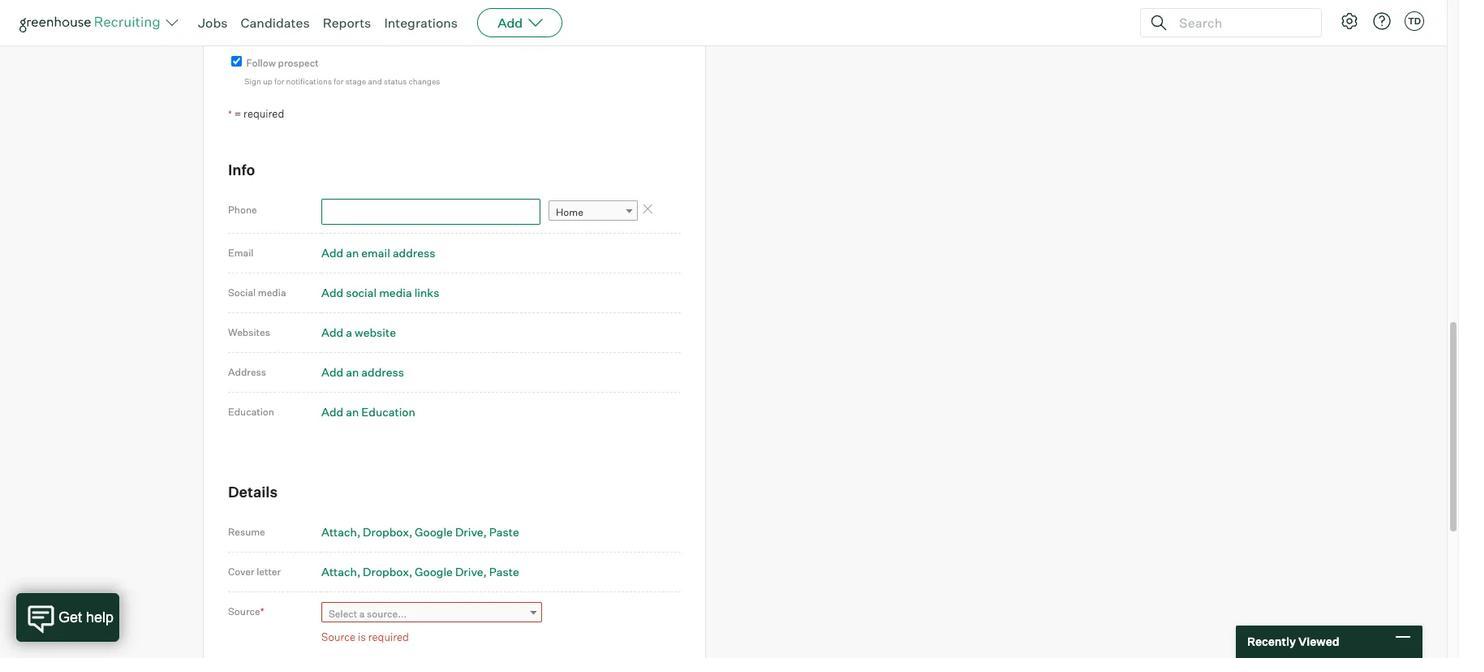 Task type: vqa. For each thing, say whether or not it's contained in the screenshot.
Attach to the top
yes



Task type: describe. For each thing, give the bounding box(es) containing it.
add social media links link
[[321, 286, 439, 300]]

attach for cover letter
[[321, 565, 357, 578]]

add for add an email address
[[321, 246, 343, 260]]

dropbox link for resume
[[363, 525, 413, 539]]

1 horizontal spatial media
[[379, 286, 412, 300]]

add for add an address
[[321, 365, 343, 379]]

paste link for resume
[[489, 525, 519, 539]]

cover
[[228, 565, 255, 578]]

select
[[329, 608, 357, 620]]

attach link for resume
[[321, 525, 361, 539]]

source *
[[228, 605, 264, 617]]

google drive link for resume
[[415, 525, 487, 539]]

google for cover letter
[[415, 565, 453, 578]]

add button
[[477, 8, 563, 37]]

attach dropbox google drive paste for cover letter
[[321, 565, 519, 578]]

an for email
[[346, 246, 359, 260]]

add an education
[[321, 405, 415, 419]]

required for * = required
[[244, 107, 284, 120]]

websites
[[228, 326, 270, 339]]

social
[[346, 286, 377, 300]]

add a website
[[321, 326, 396, 339]]

add an address
[[321, 365, 404, 379]]

social media
[[228, 287, 286, 299]]

is
[[358, 631, 366, 644]]

candidates link
[[241, 15, 310, 31]]

a for select
[[359, 608, 365, 620]]

dropbox for cover letter
[[363, 565, 409, 578]]

source is required
[[321, 631, 409, 644]]

prospect
[[278, 57, 319, 69]]

candidates
[[241, 15, 310, 31]]

up
[[263, 77, 273, 86]]

reports link
[[323, 15, 371, 31]]

drive for cover letter
[[455, 565, 483, 578]]

1 vertical spatial *
[[260, 605, 264, 617]]

integrations link
[[384, 15, 458, 31]]

paste for resume
[[489, 525, 519, 539]]

required for source is required
[[368, 631, 409, 644]]

add social media links
[[321, 286, 439, 300]]

dropbox link for cover letter
[[363, 565, 413, 578]]

email
[[361, 246, 390, 260]]

sign
[[244, 77, 261, 86]]

website
[[355, 326, 396, 339]]

experience
[[286, 13, 340, 26]]

1 vertical spatial address
[[361, 365, 404, 379]]

status
[[384, 77, 407, 86]]

add for add an education
[[321, 405, 343, 419]]

a for add
[[346, 326, 352, 339]]

stage
[[346, 77, 366, 86]]

Search text field
[[1175, 11, 1307, 34]]

configure image
[[1340, 11, 1359, 31]]

add for add a website
[[321, 326, 343, 339]]

attach for resume
[[321, 525, 357, 539]]

years
[[257, 13, 283, 26]]

info
[[228, 161, 255, 179]]

recently
[[1247, 635, 1296, 649]]

* = required
[[228, 107, 284, 120]]

home link
[[549, 201, 638, 224]]

address
[[228, 366, 266, 378]]

td button
[[1402, 8, 1428, 34]]



Task type: locate. For each thing, give the bounding box(es) containing it.
an for education
[[346, 405, 359, 419]]

1 horizontal spatial *
[[260, 605, 264, 617]]

1 vertical spatial attach dropbox google drive paste
[[321, 565, 519, 578]]

0 vertical spatial attach dropbox google drive paste
[[321, 525, 519, 539]]

for left stage
[[334, 77, 344, 86]]

viewed
[[1299, 635, 1340, 649]]

1 vertical spatial google
[[415, 565, 453, 578]]

1 google drive link from the top
[[415, 525, 487, 539]]

attach dropbox google drive paste
[[321, 525, 519, 539], [321, 565, 519, 578]]

0 horizontal spatial required
[[244, 107, 284, 120]]

0 vertical spatial google drive link
[[415, 525, 487, 539]]

add an address link
[[321, 365, 404, 379]]

recently viewed
[[1247, 635, 1340, 649]]

attach link for cover letter
[[321, 565, 361, 578]]

1 paste from the top
[[489, 525, 519, 539]]

home
[[556, 206, 583, 218]]

source left is
[[321, 631, 356, 644]]

2 paste link from the top
[[489, 565, 519, 578]]

email
[[228, 247, 254, 259]]

google
[[415, 525, 453, 539], [415, 565, 453, 578]]

media
[[379, 286, 412, 300], [258, 287, 286, 299]]

0 vertical spatial required
[[244, 107, 284, 120]]

add an email address
[[321, 246, 435, 260]]

details
[[228, 483, 278, 501]]

* left =
[[228, 108, 232, 120]]

changes
[[409, 77, 440, 86]]

education down address
[[228, 406, 274, 418]]

a
[[346, 326, 352, 339], [359, 608, 365, 620]]

0 vertical spatial drive
[[455, 525, 483, 539]]

an down add an address
[[346, 405, 359, 419]]

1 vertical spatial google drive link
[[415, 565, 487, 578]]

add an email address link
[[321, 246, 435, 260]]

social
[[228, 287, 256, 299]]

1 an from the top
[[346, 246, 359, 260]]

education down add an address
[[361, 405, 415, 419]]

1 paste link from the top
[[489, 525, 519, 539]]

jobs link
[[198, 15, 228, 31]]

td
[[1408, 15, 1421, 27]]

1 for from the left
[[274, 77, 284, 86]]

follow
[[246, 57, 276, 69]]

1 vertical spatial paste link
[[489, 565, 519, 578]]

0 vertical spatial attach
[[321, 525, 357, 539]]

2 dropbox link from the top
[[363, 565, 413, 578]]

0 vertical spatial an
[[346, 246, 359, 260]]

letter
[[257, 565, 281, 578]]

2
[[248, 13, 254, 26]]

an for address
[[346, 365, 359, 379]]

*
[[228, 108, 232, 120], [260, 605, 264, 617]]

address
[[393, 246, 435, 260], [361, 365, 404, 379]]

attach dropbox google drive paste for resume
[[321, 525, 519, 539]]

2 google drive link from the top
[[415, 565, 487, 578]]

0 horizontal spatial education
[[228, 406, 274, 418]]

1 vertical spatial attach link
[[321, 565, 361, 578]]

1 vertical spatial a
[[359, 608, 365, 620]]

source for source *
[[228, 605, 260, 617]]

1 google from the top
[[415, 525, 453, 539]]

2 attach link from the top
[[321, 565, 361, 578]]

dropbox for resume
[[363, 525, 409, 539]]

paste link
[[489, 525, 519, 539], [489, 565, 519, 578]]

source...
[[367, 608, 407, 620]]

address right email
[[393, 246, 435, 260]]

add for add social media links
[[321, 286, 343, 300]]

paste
[[489, 525, 519, 539], [489, 565, 519, 578]]

address down the website
[[361, 365, 404, 379]]

dropbox
[[363, 525, 409, 539], [363, 565, 409, 578]]

3 an from the top
[[346, 405, 359, 419]]

select a source... link
[[321, 602, 542, 626]]

reports
[[323, 15, 371, 31]]

td button
[[1405, 11, 1424, 31]]

0 horizontal spatial source
[[228, 605, 260, 617]]

1 vertical spatial drive
[[455, 565, 483, 578]]

required
[[244, 107, 284, 120], [368, 631, 409, 644]]

add inside popup button
[[498, 15, 523, 31]]

required down the source...
[[368, 631, 409, 644]]

attach link
[[321, 525, 361, 539], [321, 565, 361, 578]]

drive
[[455, 525, 483, 539], [455, 565, 483, 578]]

1 vertical spatial source
[[321, 631, 356, 644]]

2 vertical spatial an
[[346, 405, 359, 419]]

links
[[414, 286, 439, 300]]

0 vertical spatial source
[[228, 605, 260, 617]]

2 an from the top
[[346, 365, 359, 379]]

1 dropbox link from the top
[[363, 525, 413, 539]]

jobs
[[198, 15, 228, 31]]

0 horizontal spatial a
[[346, 326, 352, 339]]

1 vertical spatial paste
[[489, 565, 519, 578]]

required right =
[[244, 107, 284, 120]]

for
[[274, 77, 284, 86], [334, 77, 344, 86]]

2 for from the left
[[334, 77, 344, 86]]

cover letter
[[228, 565, 281, 578]]

a right 'select'
[[359, 608, 365, 620]]

media right social
[[258, 287, 286, 299]]

an down add a website link on the left of page
[[346, 365, 359, 379]]

attach
[[321, 525, 357, 539], [321, 565, 357, 578]]

sign up for notifications for stage and status changes
[[244, 77, 440, 86]]

an left email
[[346, 246, 359, 260]]

add for add
[[498, 15, 523, 31]]

1 horizontal spatial source
[[321, 631, 356, 644]]

* down letter at left
[[260, 605, 264, 617]]

1 horizontal spatial required
[[368, 631, 409, 644]]

=
[[234, 107, 241, 120]]

0 vertical spatial a
[[346, 326, 352, 339]]

add an education link
[[321, 405, 415, 419]]

source for source is required
[[321, 631, 356, 644]]

media left links
[[379, 286, 412, 300]]

an
[[346, 246, 359, 260], [346, 365, 359, 379], [346, 405, 359, 419]]

2 google from the top
[[415, 565, 453, 578]]

follow prospect
[[246, 57, 319, 69]]

1 drive from the top
[[455, 525, 483, 539]]

0 horizontal spatial for
[[274, 77, 284, 86]]

2 paste from the top
[[489, 565, 519, 578]]

2 dropbox from the top
[[363, 565, 409, 578]]

1 horizontal spatial a
[[359, 608, 365, 620]]

notifications
[[286, 77, 332, 86]]

1 vertical spatial required
[[368, 631, 409, 644]]

0 horizontal spatial media
[[258, 287, 286, 299]]

dropbox link
[[363, 525, 413, 539], [363, 565, 413, 578]]

1 attach from the top
[[321, 525, 357, 539]]

1 vertical spatial dropbox
[[363, 565, 409, 578]]

0 vertical spatial dropbox
[[363, 525, 409, 539]]

0 vertical spatial address
[[393, 246, 435, 260]]

0 vertical spatial *
[[228, 108, 232, 120]]

0 vertical spatial paste link
[[489, 525, 519, 539]]

greenhouse recruiting image
[[19, 13, 166, 32]]

2 attach dropbox google drive paste from the top
[[321, 565, 519, 578]]

Follow prospect checkbox
[[231, 56, 242, 66]]

add
[[498, 15, 523, 31], [321, 246, 343, 260], [321, 286, 343, 300], [321, 326, 343, 339], [321, 365, 343, 379], [321, 405, 343, 419]]

1 dropbox from the top
[[363, 525, 409, 539]]

2 attach from the top
[[321, 565, 357, 578]]

0 horizontal spatial *
[[228, 108, 232, 120]]

drive for resume
[[455, 525, 483, 539]]

source down cover
[[228, 605, 260, 617]]

add a website link
[[321, 326, 396, 339]]

google drive link
[[415, 525, 487, 539], [415, 565, 487, 578]]

education
[[361, 405, 415, 419], [228, 406, 274, 418]]

google for resume
[[415, 525, 453, 539]]

google drive link for cover letter
[[415, 565, 487, 578]]

a left the website
[[346, 326, 352, 339]]

None text field
[[345, 10, 361, 36], [321, 199, 541, 225], [345, 10, 361, 36], [321, 199, 541, 225]]

0 vertical spatial google
[[415, 525, 453, 539]]

select a source...
[[329, 608, 407, 620]]

0 vertical spatial attach link
[[321, 525, 361, 539]]

paste for cover letter
[[489, 565, 519, 578]]

and
[[368, 77, 382, 86]]

resume
[[228, 526, 265, 538]]

* inside * = required
[[228, 108, 232, 120]]

1 horizontal spatial education
[[361, 405, 415, 419]]

1 vertical spatial an
[[346, 365, 359, 379]]

1 attach dropbox google drive paste from the top
[[321, 525, 519, 539]]

integrations
[[384, 15, 458, 31]]

0 vertical spatial dropbox link
[[363, 525, 413, 539]]

1 attach link from the top
[[321, 525, 361, 539]]

phone
[[228, 204, 257, 216]]

1 horizontal spatial for
[[334, 77, 344, 86]]

1 vertical spatial dropbox link
[[363, 565, 413, 578]]

paste link for cover letter
[[489, 565, 519, 578]]

2 drive from the top
[[455, 565, 483, 578]]

1 vertical spatial attach
[[321, 565, 357, 578]]

2 years experience
[[248, 13, 340, 26]]

source
[[228, 605, 260, 617], [321, 631, 356, 644]]

0 vertical spatial paste
[[489, 525, 519, 539]]

for right up
[[274, 77, 284, 86]]



